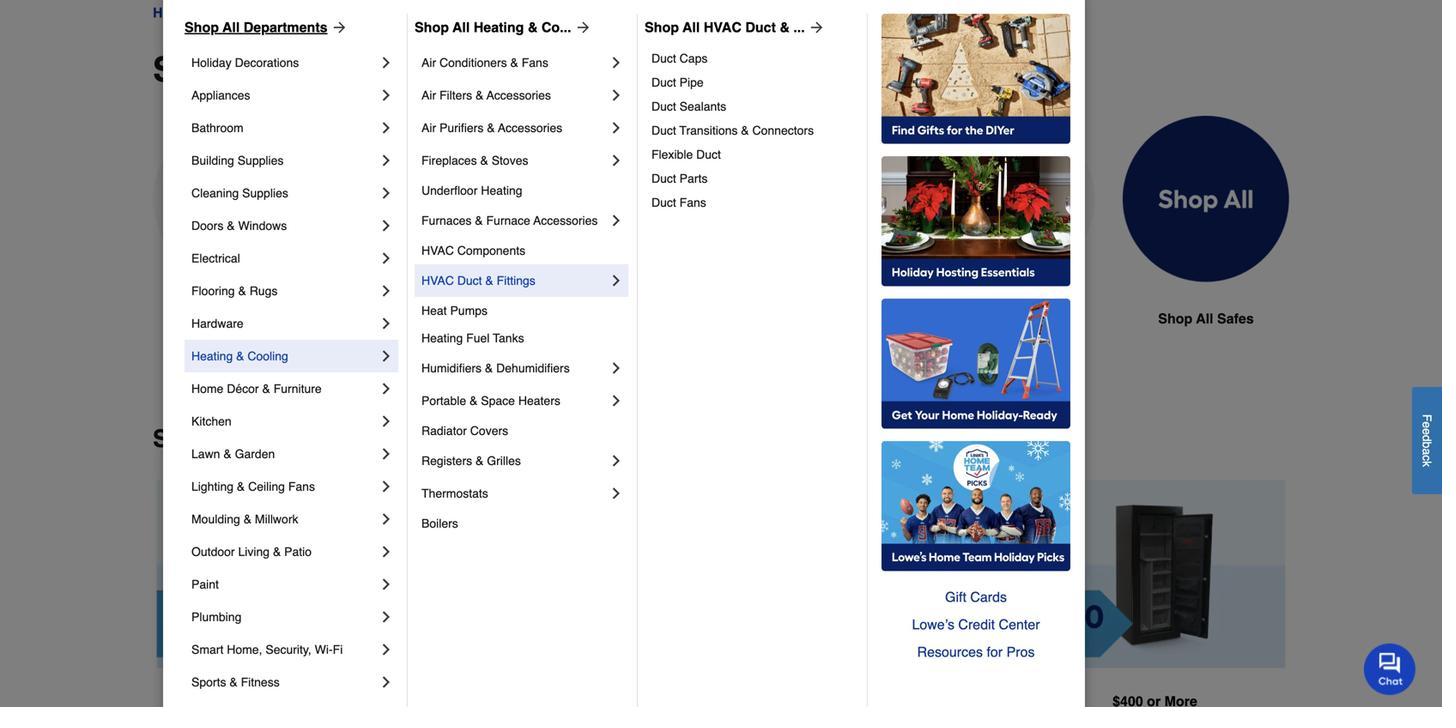 Task type: vqa. For each thing, say whether or not it's contained in the screenshot.
Hurricane Shutter Panels link
no



Task type: describe. For each thing, give the bounding box(es) containing it.
chevron right image for doors & windows
[[378, 217, 395, 234]]

hvac for hvac duct & fittings
[[421, 274, 454, 288]]

underfloor heating link
[[421, 177, 625, 204]]

home safes
[[585, 311, 663, 327]]

filters
[[440, 88, 472, 102]]

chevron right image for electrical
[[378, 250, 395, 267]]

resources
[[917, 644, 983, 660]]

all for departments
[[222, 19, 240, 35]]

moulding
[[191, 512, 240, 526]]

purifiers
[[440, 121, 484, 135]]

conditioners
[[440, 56, 507, 70]]

holiday decorations link
[[191, 46, 378, 79]]

shop all departments
[[185, 19, 328, 35]]

shop for shop all hvac duct & ...
[[645, 19, 679, 35]]

chevron right image for smart home, security, wi-fi
[[378, 641, 395, 658]]

accessories for air purifiers & accessories
[[498, 121, 562, 135]]

shop all safes link
[[1123, 116, 1289, 370]]

d
[[1420, 435, 1434, 442]]

center
[[999, 617, 1040, 633]]

doors & windows link
[[191, 209, 378, 242]]

hardware for the top hardware "link"
[[206, 5, 269, 21]]

duct for duct pipe
[[652, 76, 676, 89]]

outdoor living & patio link
[[191, 536, 378, 568]]

living
[[238, 545, 270, 559]]

heaters
[[518, 394, 560, 408]]

& down fuel
[[485, 361, 493, 375]]

thermostats link
[[421, 477, 608, 510]]

heating up furnace
[[481, 184, 522, 197]]

a
[[1420, 448, 1434, 455]]

home décor & furniture link
[[191, 373, 378, 405]]

gift cards
[[945, 589, 1007, 605]]

& left ceiling
[[237, 480, 245, 494]]

duct up duct caps link
[[745, 19, 776, 35]]

supplies for building supplies
[[238, 154, 284, 167]]

1 vertical spatial hardware link
[[191, 307, 378, 340]]

duct sealants
[[652, 100, 726, 113]]

duct for duct transitions & connectors
[[652, 124, 676, 137]]

chevron right image for plumbing
[[378, 609, 395, 626]]

shop all safes
[[1158, 311, 1254, 327]]

air for air conditioners & fans
[[421, 56, 436, 70]]

heating & cooling link
[[191, 340, 378, 373]]

furnace
[[486, 214, 530, 227]]

sports
[[191, 676, 226, 689]]

& right décor
[[262, 382, 270, 396]]

pipe
[[680, 76, 704, 89]]

find gifts for the diyer. image
[[882, 14, 1070, 144]]

appliances
[[191, 88, 250, 102]]

flexible duct link
[[652, 142, 855, 167]]

& left rugs
[[238, 284, 246, 298]]

arrow right image for shop all heating & co...
[[571, 19, 592, 36]]

supplies for cleaning supplies
[[242, 186, 288, 200]]

0 vertical spatial hvac
[[704, 19, 742, 35]]

a black sentrysafe fireproof safe. image
[[153, 116, 319, 282]]

heating up air conditioners & fans
[[474, 19, 524, 35]]

sports & fitness link
[[191, 666, 378, 699]]

lawn
[[191, 447, 220, 461]]

chevron right image for flooring & rugs
[[378, 282, 395, 300]]

chevron right image for sports & fitness
[[378, 674, 395, 691]]

gun
[[396, 311, 424, 327]]

get your home holiday-ready. image
[[882, 299, 1070, 429]]

hardware for the bottom hardware "link"
[[191, 317, 244, 330]]

all for safes
[[1196, 311, 1213, 327]]

underfloor heating
[[421, 184, 522, 197]]

0 vertical spatial hardware link
[[206, 3, 269, 23]]

heat pumps link
[[421, 297, 625, 324]]

heating fuel tanks
[[421, 331, 524, 345]]

chevron right image for hardware
[[378, 315, 395, 332]]

a tall black sports afield gun safe. image
[[347, 116, 513, 282]]

& left fittings
[[485, 274, 493, 288]]

flooring & rugs link
[[191, 275, 378, 307]]

shop all heating & co...
[[415, 19, 571, 35]]

paint link
[[191, 568, 378, 601]]

outdoor living & patio
[[191, 545, 312, 559]]

fans for lighting & ceiling fans
[[288, 480, 315, 494]]

fuel
[[466, 331, 490, 345]]

air conditioners & fans link
[[421, 46, 608, 79]]

lighting
[[191, 480, 234, 494]]

windows
[[238, 219, 287, 233]]

chevron right image for lawn & garden
[[378, 446, 395, 463]]

& left '...'
[[780, 19, 790, 35]]

doors
[[191, 219, 223, 233]]

departments
[[244, 19, 328, 35]]

holiday decorations
[[191, 56, 299, 70]]

& left grilles
[[476, 454, 484, 468]]

fireplaces & stoves
[[421, 154, 528, 167]]

caps
[[680, 52, 708, 65]]

& left furnace
[[475, 214, 483, 227]]

duct up pumps at top
[[457, 274, 482, 288]]

f e e d b a c k button
[[1412, 387, 1442, 494]]

radiator covers
[[421, 424, 508, 438]]

duct transitions & connectors link
[[652, 118, 855, 142]]

gift
[[945, 589, 966, 605]]

smart home, security, wi-fi
[[191, 643, 343, 657]]

chevron right image for furnaces & furnace accessories
[[608, 212, 625, 229]]

bathroom link
[[191, 112, 378, 144]]

home for home safes
[[585, 311, 623, 327]]

lowe's credit center
[[912, 617, 1040, 633]]

pumps
[[450, 304, 488, 318]]

chevron right image for holiday decorations
[[378, 54, 395, 71]]

all for hvac
[[683, 19, 700, 35]]

chat invite button image
[[1364, 643, 1416, 695]]

shop all heating & co... link
[[415, 17, 592, 38]]

holiday hosting essentials. image
[[882, 156, 1070, 287]]

furnaces & furnace accessories
[[421, 214, 598, 227]]

air purifiers & accessories link
[[421, 112, 608, 144]]

fireproof safes link
[[153, 116, 319, 370]]

radiator
[[421, 424, 467, 438]]

thermostats
[[421, 487, 488, 500]]

fireproof
[[186, 311, 246, 327]]

space
[[481, 394, 515, 408]]

parts
[[680, 172, 708, 185]]

stoves
[[492, 154, 528, 167]]

duct down transitions at top
[[696, 148, 721, 161]]

chevron right image for fireplaces & stoves
[[608, 152, 625, 169]]

heating down gun safes
[[421, 331, 463, 345]]

chevron right image for cleaning supplies
[[378, 185, 395, 202]]

fi
[[333, 643, 343, 657]]

1 e from the top
[[1420, 422, 1434, 428]]

a black sentrysafe file safe with a key in the lock and the lid ajar. image
[[929, 116, 1095, 282]]

duct for duct caps
[[652, 52, 676, 65]]

heat pumps
[[421, 304, 488, 318]]

$200 to $400. image
[[735, 480, 997, 669]]

chevron right image for registers & grilles
[[608, 452, 625, 470]]

cards
[[970, 589, 1007, 605]]

& down duct sealants link
[[741, 124, 749, 137]]

portable
[[421, 394, 466, 408]]

air purifiers & accessories
[[421, 121, 562, 135]]

chevron right image for appliances
[[378, 87, 395, 104]]

home link
[[153, 3, 191, 23]]

lighting & ceiling fans link
[[191, 470, 378, 503]]

doors & windows
[[191, 219, 287, 233]]

a black sentrysafe home safe with the door ajar. image
[[541, 116, 707, 282]]

a black honeywell chest safe with the top open. image
[[735, 116, 901, 282]]

sports & fitness
[[191, 676, 280, 689]]

hvac duct & fittings
[[421, 274, 535, 288]]

chevron right image for home décor & furniture
[[378, 380, 395, 397]]



Task type: locate. For each thing, give the bounding box(es) containing it.
2 vertical spatial accessories
[[533, 214, 598, 227]]

arrow right image right safes link
[[328, 19, 348, 36]]

duct down flexible
[[652, 172, 676, 185]]

accessories inside furnaces & furnace accessories link
[[533, 214, 598, 227]]

duct up flexible
[[652, 124, 676, 137]]

furnaces
[[421, 214, 472, 227]]

2 e from the top
[[1420, 428, 1434, 435]]

arrow right image inside shop all heating & co... link
[[571, 19, 592, 36]]

2 horizontal spatial shop
[[645, 19, 679, 35]]

1 shop from the left
[[185, 19, 219, 35]]

flooring
[[191, 284, 235, 298]]

lawn & garden link
[[191, 438, 378, 470]]

1 vertical spatial air
[[421, 88, 436, 102]]

shop safes by price
[[153, 425, 384, 453]]

shop up the conditioners
[[415, 19, 449, 35]]

arrow right image up duct caps link
[[805, 19, 826, 36]]

2 vertical spatial home
[[191, 382, 223, 396]]

accessories for air filters & accessories
[[487, 88, 551, 102]]

duct down duct pipe
[[652, 100, 676, 113]]

fans right ceiling
[[288, 480, 315, 494]]

lowe's home team holiday picks. image
[[882, 441, 1070, 572]]

bathroom
[[191, 121, 244, 135]]

fittings
[[497, 274, 535, 288]]

duct for duct fans
[[652, 196, 676, 209]]

humidifiers & dehumidifiers link
[[421, 352, 608, 385]]

& right lawn
[[223, 447, 232, 461]]

shop all departments link
[[185, 17, 348, 38]]

duct pipe
[[652, 76, 704, 89]]

duct transitions & connectors
[[652, 124, 814, 137]]

home for home
[[153, 5, 191, 21]]

shop for shop all heating & co...
[[415, 19, 449, 35]]

connectors
[[752, 124, 814, 137]]

hardware down flooring
[[191, 317, 244, 330]]

2 vertical spatial hvac
[[421, 274, 454, 288]]

pros
[[1007, 644, 1035, 660]]

lighting & ceiling fans
[[191, 480, 315, 494]]

arrow right image for shop all departments
[[328, 19, 348, 36]]

cleaning supplies link
[[191, 177, 378, 209]]

chevron right image for building supplies
[[378, 152, 395, 169]]

1 arrow right image from the left
[[328, 19, 348, 36]]

hardware link up cooling
[[191, 307, 378, 340]]

accessories for furnaces & furnace accessories
[[533, 214, 598, 227]]

1 vertical spatial home
[[585, 311, 623, 327]]

security,
[[266, 643, 311, 657]]

home décor & furniture
[[191, 382, 322, 396]]

3 arrow right image from the left
[[805, 19, 826, 36]]

duct for duct sealants
[[652, 100, 676, 113]]

chevron right image for outdoor living & patio
[[378, 543, 395, 561]]

accessories down the air conditioners & fans link
[[487, 88, 551, 102]]

duct for duct parts
[[652, 172, 676, 185]]

accessories
[[487, 88, 551, 102], [498, 121, 562, 135], [533, 214, 598, 227]]

humidifiers
[[421, 361, 482, 375]]

chevron right image for air filters & accessories
[[608, 87, 625, 104]]

millwork
[[255, 512, 298, 526]]

& left "stoves"
[[480, 154, 488, 167]]

cooling
[[248, 349, 288, 363]]

0 horizontal spatial fans
[[288, 480, 315, 494]]

duct
[[745, 19, 776, 35], [652, 52, 676, 65], [652, 76, 676, 89], [652, 100, 676, 113], [652, 124, 676, 137], [696, 148, 721, 161], [652, 172, 676, 185], [652, 196, 676, 209], [457, 274, 482, 288]]

hvac for hvac components
[[421, 244, 454, 258]]

building supplies
[[191, 154, 284, 167]]

boilers link
[[421, 510, 625, 537]]

home inside home safes 'link'
[[585, 311, 623, 327]]

0 horizontal spatial shop
[[185, 19, 219, 35]]

1 vertical spatial hvac
[[421, 244, 454, 258]]

heating fuel tanks link
[[421, 324, 625, 352]]

chevron right image for humidifiers & dehumidifiers
[[608, 360, 625, 377]]

2 shop from the left
[[415, 19, 449, 35]]

transitions
[[679, 124, 738, 137]]

portable & space heaters link
[[421, 385, 608, 417]]

hvac
[[704, 19, 742, 35], [421, 244, 454, 258], [421, 274, 454, 288]]

duct down duct parts
[[652, 196, 676, 209]]

f
[[1420, 414, 1434, 422]]

shop
[[185, 19, 219, 35], [415, 19, 449, 35], [645, 19, 679, 35]]

cleaning
[[191, 186, 239, 200]]

arrow right image for shop all hvac duct & ...
[[805, 19, 826, 36]]

furnaces & furnace accessories link
[[421, 204, 608, 237]]

décor
[[227, 382, 259, 396]]

supplies up windows
[[242, 186, 288, 200]]

0 horizontal spatial arrow right image
[[328, 19, 348, 36]]

chevron right image for lighting & ceiling fans
[[378, 478, 395, 495]]

e up b
[[1420, 428, 1434, 435]]

shop all hvac duct & ... link
[[645, 17, 826, 38]]

chevron right image for kitchen
[[378, 413, 395, 430]]

duct left pipe
[[652, 76, 676, 89]]

grilles
[[487, 454, 521, 468]]

shop for shop all departments
[[185, 19, 219, 35]]

2 air from the top
[[421, 88, 436, 102]]

& left patio
[[273, 545, 281, 559]]

air for air purifiers & accessories
[[421, 121, 436, 135]]

all
[[222, 19, 240, 35], [453, 19, 470, 35], [683, 19, 700, 35], [1196, 311, 1213, 327]]

& right doors
[[227, 219, 235, 233]]

f e e d b a c k
[[1420, 414, 1434, 467]]

accessories inside the air purifiers & accessories 'link'
[[498, 121, 562, 135]]

$400 or more. image
[[1024, 480, 1286, 669]]

duct caps
[[652, 52, 708, 65]]

2 horizontal spatial home
[[585, 311, 623, 327]]

for
[[987, 644, 1003, 660]]

2 horizontal spatial fans
[[680, 196, 706, 209]]

fireplaces & stoves link
[[421, 144, 608, 177]]

paint
[[191, 578, 219, 591]]

cleaning supplies
[[191, 186, 288, 200]]

radiator covers link
[[421, 417, 625, 445]]

2 vertical spatial air
[[421, 121, 436, 135]]

hvac down 'furnaces'
[[421, 244, 454, 258]]

1 vertical spatial supplies
[[242, 186, 288, 200]]

hardware inside "link"
[[191, 317, 244, 330]]

& right purifiers
[[487, 121, 495, 135]]

file
[[980, 311, 1004, 327]]

smart home, security, wi-fi link
[[191, 634, 378, 666]]

chevron right image for air conditioners & fans
[[608, 54, 625, 71]]

0 horizontal spatial shop
[[153, 425, 213, 453]]

& right filters
[[476, 88, 484, 102]]

fans for air conditioners & fans
[[522, 56, 548, 70]]

c
[[1420, 455, 1434, 461]]

air conditioners & fans
[[421, 56, 548, 70]]

registers
[[421, 454, 472, 468]]

& left millwork
[[244, 512, 252, 526]]

2 horizontal spatial arrow right image
[[805, 19, 826, 36]]

& left space
[[470, 394, 478, 408]]

& right sports
[[230, 676, 238, 689]]

e
[[1420, 422, 1434, 428], [1420, 428, 1434, 435]]

air left the conditioners
[[421, 56, 436, 70]]

1 air from the top
[[421, 56, 436, 70]]

3 air from the top
[[421, 121, 436, 135]]

heating
[[474, 19, 524, 35], [481, 184, 522, 197], [421, 331, 463, 345], [191, 349, 233, 363]]

registers & grilles link
[[421, 445, 608, 477]]

duct parts link
[[652, 167, 855, 191]]

fans up air filters & accessories link
[[522, 56, 548, 70]]

1 horizontal spatial home
[[191, 382, 223, 396]]

price
[[325, 425, 384, 453]]

air left filters
[[421, 88, 436, 102]]

accessories up hvac components link
[[533, 214, 598, 227]]

2 vertical spatial fans
[[288, 480, 315, 494]]

hvac components link
[[421, 237, 625, 264]]

shop up holiday
[[185, 19, 219, 35]]

2 arrow right image from the left
[[571, 19, 592, 36]]

chevron right image
[[378, 54, 395, 71], [608, 54, 625, 71], [378, 87, 395, 104], [608, 87, 625, 104], [608, 119, 625, 136], [378, 152, 395, 169], [608, 152, 625, 169], [378, 185, 395, 202], [378, 250, 395, 267], [608, 272, 625, 289], [378, 282, 395, 300], [378, 315, 395, 332], [608, 360, 625, 377], [378, 380, 395, 397], [378, 413, 395, 430], [378, 446, 395, 463], [378, 576, 395, 593], [378, 641, 395, 658]]

safes inside 'link'
[[627, 311, 663, 327]]

& up air filters & accessories link
[[510, 56, 518, 70]]

1 horizontal spatial shop
[[415, 19, 449, 35]]

decorations
[[235, 56, 299, 70]]

hvac up heat
[[421, 274, 454, 288]]

all for heating
[[453, 19, 470, 35]]

1 vertical spatial accessories
[[498, 121, 562, 135]]

lawn & garden
[[191, 447, 275, 461]]

home
[[153, 5, 191, 21], [585, 311, 623, 327], [191, 382, 223, 396]]

chevron right image for paint
[[378, 576, 395, 593]]

by
[[290, 425, 318, 453]]

holiday
[[191, 56, 232, 70]]

resources for pros
[[917, 644, 1035, 660]]

duct pipe link
[[652, 70, 855, 94]]

supplies up "cleaning supplies"
[[238, 154, 284, 167]]

air inside air filters & accessories link
[[421, 88, 436, 102]]

1 vertical spatial fans
[[680, 196, 706, 209]]

moulding & millwork
[[191, 512, 298, 526]]

3 shop from the left
[[645, 19, 679, 35]]

portable & space heaters
[[421, 394, 560, 408]]

credit
[[958, 617, 995, 633]]

shop all hvac duct & ...
[[645, 19, 805, 35]]

air for air filters & accessories
[[421, 88, 436, 102]]

home for home décor & furniture
[[191, 382, 223, 396]]

hardware up holiday decorations
[[206, 5, 269, 21]]

chevron right image for moulding & millwork
[[378, 511, 395, 528]]

0 vertical spatial air
[[421, 56, 436, 70]]

fans down parts
[[680, 196, 706, 209]]

heat
[[421, 304, 447, 318]]

1 horizontal spatial fans
[[522, 56, 548, 70]]

0 vertical spatial hardware
[[206, 5, 269, 21]]

shop for shop all safes
[[1158, 311, 1193, 327]]

1 vertical spatial shop
[[153, 425, 213, 453]]

...
[[793, 19, 805, 35]]

1 horizontal spatial shop
[[1158, 311, 1193, 327]]

0 vertical spatial supplies
[[238, 154, 284, 167]]

components
[[457, 244, 525, 258]]

air filters & accessories
[[421, 88, 551, 102]]

accessories inside air filters & accessories link
[[487, 88, 551, 102]]

e up d at the right of the page
[[1420, 422, 1434, 428]]

home inside home décor & furniture link
[[191, 382, 223, 396]]

accessories up fireplaces & stoves link
[[498, 121, 562, 135]]

flexible duct
[[652, 148, 721, 161]]

0 vertical spatial accessories
[[487, 88, 551, 102]]

sealants
[[680, 100, 726, 113]]

0 vertical spatial fans
[[522, 56, 548, 70]]

chevron right image for thermostats
[[608, 485, 625, 502]]

duct fans
[[652, 196, 706, 209]]

hvac up caps
[[704, 19, 742, 35]]

chevron right image for bathroom
[[378, 119, 395, 136]]

fans inside 'link'
[[288, 480, 315, 494]]

& left co...
[[528, 19, 538, 35]]

ceiling
[[248, 480, 285, 494]]

rugs
[[250, 284, 278, 298]]

air left purifiers
[[421, 121, 436, 135]]

furniture
[[274, 382, 322, 396]]

chevron right image for portable & space heaters
[[608, 392, 625, 409]]

arrow right image inside shop all departments link
[[328, 19, 348, 36]]

arrow right image inside shop all hvac duct & ... link
[[805, 19, 826, 36]]

& left cooling
[[236, 349, 244, 363]]

duct fans link
[[652, 191, 855, 215]]

garden
[[235, 447, 275, 461]]

0 vertical spatial home
[[153, 5, 191, 21]]

shop for shop safes by price
[[153, 425, 213, 453]]

$100 to $200. image
[[446, 480, 707, 669]]

0 vertical spatial shop
[[1158, 311, 1193, 327]]

chevron right image for heating & cooling
[[378, 348, 395, 365]]

shop all. image
[[1123, 116, 1289, 283]]

1 horizontal spatial arrow right image
[[571, 19, 592, 36]]

shop up duct caps
[[645, 19, 679, 35]]

wi-
[[315, 643, 333, 657]]

chevron right image for hvac duct & fittings
[[608, 272, 625, 289]]

arrow right image
[[328, 19, 348, 36], [571, 19, 592, 36], [805, 19, 826, 36]]

0 horizontal spatial home
[[153, 5, 191, 21]]

duct sealants link
[[652, 94, 855, 118]]

$99 or less. image
[[156, 480, 418, 669]]

air inside 'link'
[[421, 121, 436, 135]]

duct parts
[[652, 172, 708, 185]]

heating down fireproof
[[191, 349, 233, 363]]

hardware link up holiday decorations
[[206, 3, 269, 23]]

duct up duct pipe
[[652, 52, 676, 65]]

registers & grilles
[[421, 454, 521, 468]]

1 vertical spatial hardware
[[191, 317, 244, 330]]

chevron right image
[[378, 119, 395, 136], [608, 212, 625, 229], [378, 217, 395, 234], [378, 348, 395, 365], [608, 392, 625, 409], [608, 452, 625, 470], [378, 478, 395, 495], [608, 485, 625, 502], [378, 511, 395, 528], [378, 543, 395, 561], [378, 609, 395, 626], [378, 674, 395, 691]]

fireproof safes
[[186, 311, 286, 327]]

arrow right image up the air conditioners & fans link
[[571, 19, 592, 36]]

chevron right image for air purifiers & accessories
[[608, 119, 625, 136]]



